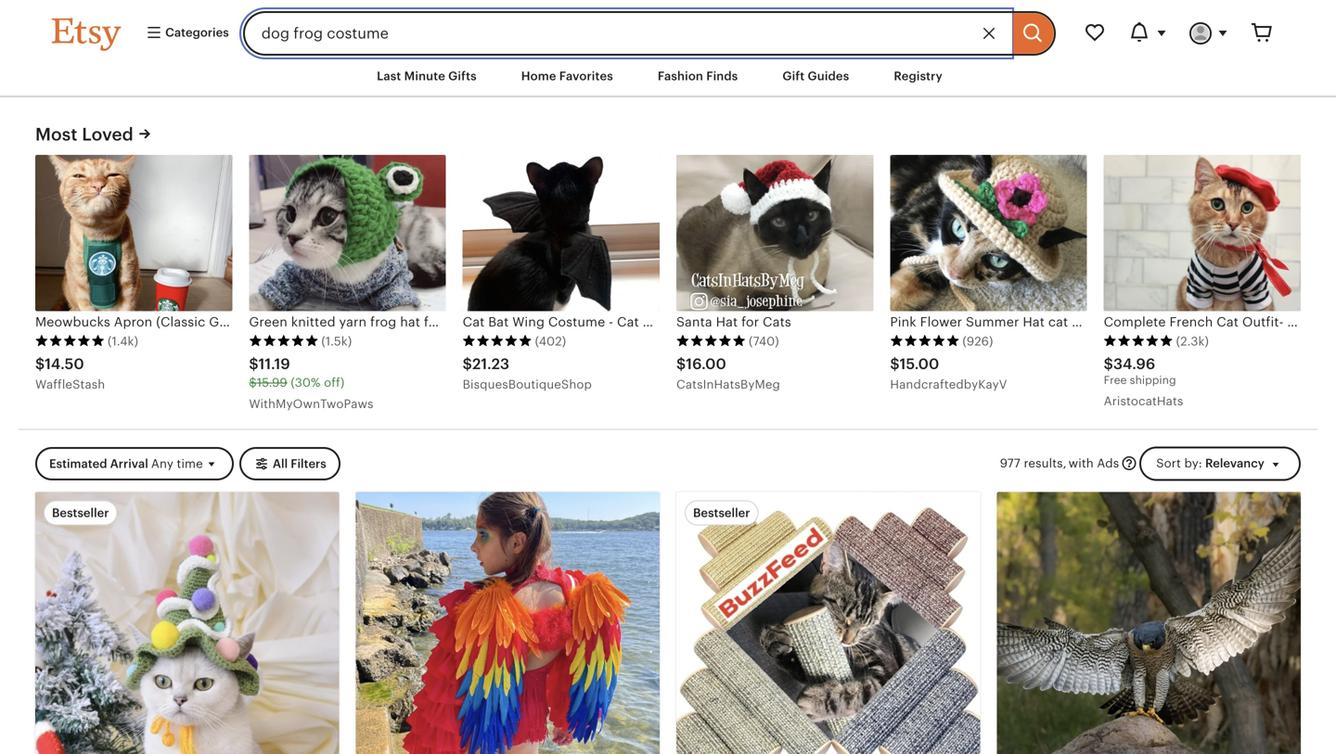 Task type: vqa. For each thing, say whether or not it's contained in the screenshot.
the leftmost '-'
yes



Task type: describe. For each thing, give the bounding box(es) containing it.
$ for 15.00
[[890, 356, 900, 373]]

cats
[[763, 315, 791, 329]]

gift guides link
[[769, 59, 863, 93]]

977
[[1000, 456, 1021, 470]]

estimated
[[49, 457, 107, 471]]

ads
[[1097, 456, 1119, 470]]

all
[[273, 457, 288, 471]]

estimated arrival any time
[[49, 457, 203, 471]]

guides
[[808, 69, 849, 83]]

none search field inside categories banner
[[243, 11, 1056, 56]]

for
[[741, 315, 759, 329]]

5 out of 5 stars image for 14.50
[[35, 334, 105, 347]]

(30%
[[291, 376, 321, 390]]

santa hat for cats image
[[676, 155, 873, 311]]

wing
[[512, 315, 545, 329]]

(1.4k)
[[108, 335, 138, 348]]

menu bar containing last minute gifts
[[19, 56, 1318, 98]]

2 bestseller link from the left
[[676, 492, 980, 754]]

by:
[[1184, 456, 1202, 470]]

bisquesboutiqueshop
[[463, 378, 592, 392]]

most loved
[[35, 124, 133, 144]]

santa hat for cats
[[676, 315, 791, 329]]

15.99
[[257, 376, 287, 390]]

green knitted yarn frog hat for cat or samll animal small and medium (cat accessories, small animal accessories, cat gifts yarn, cat hat) image
[[249, 155, 446, 311]]

peregrine falcon image
[[997, 492, 1301, 754]]

fashion
[[658, 69, 703, 83]]

free
[[1104, 374, 1127, 387]]

cat bat wing costume - cat apparel / clothing - pet
[[463, 315, 791, 329]]

apparel
[[643, 315, 692, 329]]

clothing
[[705, 315, 759, 329]]

any
[[151, 457, 173, 471]]

loved
[[82, 124, 133, 144]]

results,
[[1024, 456, 1067, 470]]

(740)
[[749, 335, 779, 348]]

minute
[[404, 69, 445, 83]]

$ 16.00 catsinhatsbymeg
[[676, 356, 780, 392]]

handcraftedbykayv
[[890, 378, 1007, 392]]

filters
[[291, 457, 326, 471]]

favorites
[[559, 69, 613, 83]]

festive spinning christmas tree pet hat - magical holiday wear for pets! image
[[35, 492, 339, 754]]

product video element for the kicker/scratcher toy, with organic catnip, silvervine and valerian root. it's the original scratch, jingle and roll ultimate cat toy. image
[[676, 492, 980, 754]]

gifts
[[448, 69, 477, 83]]

all filters
[[273, 457, 326, 471]]

categories
[[162, 25, 229, 39]]

sort
[[1156, 456, 1181, 470]]

14.50
[[45, 356, 84, 373]]

16.00
[[686, 356, 726, 373]]

most
[[35, 124, 78, 144]]

home favorites link
[[507, 59, 627, 93]]

5 out of 5 stars image for 11.19
[[249, 334, 319, 347]]

aristocathats
[[1104, 394, 1183, 408]]

2 - from the left
[[763, 315, 767, 329]]

5 out of 5 stars image for 21.23
[[463, 334, 532, 347]]

product video element for peregrine falcon image
[[997, 492, 1301, 754]]

$ 14.50 wafflestash
[[35, 356, 105, 392]]

977 results,
[[1000, 456, 1067, 470]]

relevancy
[[1205, 456, 1265, 470]]

most loved link
[[35, 122, 154, 146]]

categories button
[[132, 17, 237, 50]]

$ for 14.50
[[35, 356, 45, 373]]

1 - from the left
[[609, 315, 613, 329]]



Task type: locate. For each thing, give the bounding box(es) containing it.
registry
[[894, 69, 943, 83]]

categories banner
[[19, 0, 1318, 56]]

5 out of 5 stars image up '11.19'
[[249, 334, 319, 347]]

(402)
[[535, 335, 566, 348]]

0 horizontal spatial -
[[609, 315, 613, 329]]

meowbucks apron (classic green)
[[35, 315, 252, 329]]

bestseller link
[[35, 492, 339, 754], [676, 492, 980, 754]]

5 out of 5 stars image up 15.00
[[890, 334, 960, 347]]

$ for 16.00
[[676, 356, 686, 373]]

shipping
[[1130, 374, 1176, 387]]

$ inside $ 14.50 wafflestash
[[35, 356, 45, 373]]

wafflestash
[[35, 378, 105, 392]]

off)
[[324, 376, 345, 390]]

(2.3k)
[[1176, 335, 1209, 348]]

sort by: relevancy
[[1156, 456, 1265, 470]]

$ inside $ 15.00 handcraftedbykayv
[[890, 356, 900, 373]]

$ down santa
[[676, 356, 686, 373]]

4 5 out of 5 stars image from the left
[[676, 334, 746, 347]]

1 horizontal spatial cat
[[617, 315, 639, 329]]

cat left apparel
[[617, 315, 639, 329]]

last minute gifts link
[[363, 59, 491, 93]]

1 bestseller link from the left
[[35, 492, 339, 754]]

withmyowntwopaws
[[249, 397, 374, 411]]

$ 11.19 $ 15.99 (30% off) withmyowntwopaws
[[249, 356, 374, 411]]

rainbow macaw costume feather wings, tropical bird wings for adults teens children, halloween bird accessory, cosplay feather wings zucker® image
[[356, 492, 660, 754]]

$ up free
[[1104, 356, 1113, 373]]

$ 34.96 free shipping aristocathats
[[1104, 356, 1183, 408]]

meowbucks apron (classic green) image
[[35, 155, 232, 311]]

complete french cat outfit- cat beret, ascot and striped shirt pet outfit -- free shipping image
[[1104, 155, 1301, 311]]

$ up wafflestash
[[35, 356, 45, 373]]

2 bestseller from the left
[[693, 506, 750, 520]]

green)
[[209, 315, 252, 329]]

last
[[377, 69, 401, 83]]

menu bar
[[19, 56, 1318, 98]]

cat bat wing costume - cat apparel / clothing - pet image
[[463, 155, 660, 311]]

bat
[[488, 315, 509, 329]]

santa
[[676, 315, 712, 329]]

5 out of 5 stars image down meowbucks at the top left of the page
[[35, 334, 105, 347]]

1 horizontal spatial bestseller link
[[676, 492, 980, 754]]

5 out of 5 stars image for 15.00
[[890, 334, 960, 347]]

pet
[[771, 315, 791, 329]]

5 out of 5 stars image up the '34.96'
[[1104, 334, 1173, 347]]

5 out of 5 stars image
[[35, 334, 105, 347], [249, 334, 319, 347], [463, 334, 532, 347], [676, 334, 746, 347], [890, 334, 960, 347], [1104, 334, 1173, 347]]

1 bestseller from the left
[[52, 506, 109, 520]]

$ for 11.19
[[249, 356, 259, 373]]

$ up handcraftedbykayv
[[890, 356, 900, 373]]

$ up bisquesboutiqueshop
[[463, 356, 472, 373]]

11.19
[[259, 356, 290, 373]]

6 5 out of 5 stars image from the left
[[1104, 334, 1173, 347]]

1 horizontal spatial bestseller
[[693, 506, 750, 520]]

finds
[[706, 69, 738, 83]]

None search field
[[243, 11, 1056, 56]]

last minute gifts
[[377, 69, 477, 83]]

registry link
[[880, 59, 957, 93]]

5 5 out of 5 stars image from the left
[[890, 334, 960, 347]]

- right costume
[[609, 315, 613, 329]]

cat left 'bat'
[[463, 315, 485, 329]]

2 cat from the left
[[617, 315, 639, 329]]

pink flower summer hat cat hats cat costumes cat accessories cat clothing pet supplies pet clothings pet costumes image
[[890, 155, 1087, 311]]

with ads
[[1069, 456, 1119, 470]]

meowbucks
[[35, 315, 110, 329]]

-
[[609, 315, 613, 329], [763, 315, 767, 329]]

1 5 out of 5 stars image from the left
[[35, 334, 105, 347]]

2 5 out of 5 stars image from the left
[[249, 334, 319, 347]]

1 product video element from the left
[[676, 492, 980, 754]]

1 horizontal spatial product video element
[[997, 492, 1301, 754]]

$ inside "$ 34.96 free shipping aristocathats"
[[1104, 356, 1113, 373]]

34.96
[[1113, 356, 1155, 373]]

(1.5k)
[[321, 335, 352, 348]]

(classic
[[156, 315, 205, 329]]

5 out of 5 stars image down 'bat'
[[463, 334, 532, 347]]

gift
[[783, 69, 805, 83]]

product video element
[[676, 492, 980, 754], [997, 492, 1301, 754]]

- right for
[[763, 315, 767, 329]]

(926)
[[962, 335, 993, 348]]

home
[[521, 69, 556, 83]]

arrival
[[110, 457, 148, 471]]

$ for 34.96
[[1104, 356, 1113, 373]]

0 horizontal spatial cat
[[463, 315, 485, 329]]

2 product video element from the left
[[997, 492, 1301, 754]]

15.00
[[900, 356, 939, 373]]

home favorites
[[521, 69, 613, 83]]

1 cat from the left
[[463, 315, 485, 329]]

$ left (30%
[[249, 376, 257, 390]]

bestseller
[[52, 506, 109, 520], [693, 506, 750, 520]]

$ 15.00 handcraftedbykayv
[[890, 356, 1007, 392]]

cat
[[463, 315, 485, 329], [617, 315, 639, 329]]

Search for anything text field
[[243, 11, 1010, 56]]

1 horizontal spatial -
[[763, 315, 767, 329]]

kicker/scratcher toy, with organic catnip, silvervine and valerian root. it's the original scratch, jingle and roll ultimate cat toy. image
[[676, 492, 980, 754]]

fashion finds
[[658, 69, 738, 83]]

hat
[[716, 315, 738, 329]]

$ inside $ 16.00 catsinhatsbymeg
[[676, 356, 686, 373]]

time
[[177, 457, 203, 471]]

5 out of 5 stars image down /
[[676, 334, 746, 347]]

5 out of 5 stars image for 16.00
[[676, 334, 746, 347]]

$
[[35, 356, 45, 373], [249, 356, 259, 373], [463, 356, 472, 373], [676, 356, 686, 373], [890, 356, 900, 373], [1104, 356, 1113, 373], [249, 376, 257, 390]]

$ inside $ 21.23 bisquesboutiqueshop
[[463, 356, 472, 373]]

/
[[696, 315, 701, 329]]

0 horizontal spatial bestseller link
[[35, 492, 339, 754]]

catsinhatsbymeg
[[676, 378, 780, 392]]

costume
[[548, 315, 605, 329]]

$ 21.23 bisquesboutiqueshop
[[463, 356, 592, 392]]

0 horizontal spatial bestseller
[[52, 506, 109, 520]]

21.23
[[472, 356, 510, 373]]

$ up 15.99
[[249, 356, 259, 373]]

0 horizontal spatial product video element
[[676, 492, 980, 754]]

$ for 21.23
[[463, 356, 472, 373]]

apron
[[114, 315, 153, 329]]

all filters button
[[239, 447, 340, 481]]

fashion finds link
[[644, 59, 752, 93]]

with
[[1069, 456, 1094, 470]]

gift guides
[[783, 69, 849, 83]]

3 5 out of 5 stars image from the left
[[463, 334, 532, 347]]



